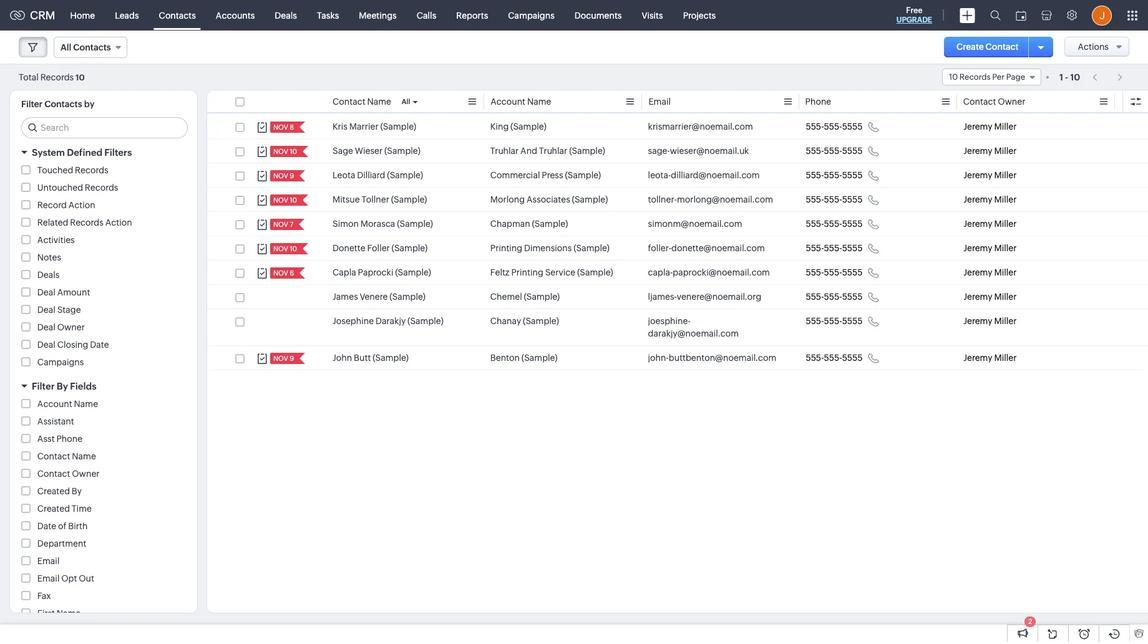 Task type: locate. For each thing, give the bounding box(es) containing it.
miller for morlong@noemail.com
[[995, 195, 1017, 205]]

james
[[333, 292, 358, 302]]

foller-
[[648, 243, 672, 253]]

1 horizontal spatial account
[[491, 97, 525, 107]]

account name up king (sample) link
[[491, 97, 551, 107]]

7 5555 from the top
[[843, 268, 863, 278]]

7 jeremy miller from the top
[[964, 268, 1017, 278]]

joesphine-
[[648, 317, 691, 326]]

3 jeremy from the top
[[964, 170, 993, 180]]

deal down the deal owner
[[37, 340, 55, 350]]

contacts left by
[[44, 99, 82, 109]]

10 down '8'
[[290, 148, 297, 155]]

0 horizontal spatial all
[[61, 42, 71, 52]]

5 nov from the top
[[273, 221, 288, 228]]

10 jeremy from the top
[[964, 353, 993, 363]]

1 vertical spatial nov 9 link
[[270, 353, 295, 365]]

nov 10 for sage wieser (sample)
[[273, 148, 297, 155]]

(sample) inside 'link'
[[565, 170, 601, 180]]

ljames-
[[648, 292, 677, 302]]

6 555-555-5555 from the top
[[806, 243, 863, 253]]

mitsue
[[333, 195, 360, 205]]

all up total records 10 in the left top of the page
[[61, 42, 71, 52]]

nov for mitsue tollner (sample)
[[273, 197, 288, 204]]

nov 9 link left john
[[270, 353, 295, 365]]

1 vertical spatial created
[[37, 504, 70, 514]]

tollner-
[[648, 195, 677, 205]]

1 vertical spatial contacts
[[73, 42, 111, 52]]

9 jeremy miller from the top
[[964, 317, 1017, 326]]

6 5555 from the top
[[843, 243, 863, 253]]

press
[[542, 170, 563, 180]]

truhlar up "press"
[[539, 146, 568, 156]]

1 horizontal spatial campaigns
[[508, 10, 555, 20]]

(sample) right foller
[[392, 243, 428, 253]]

capla paprocki (sample) link
[[333, 267, 431, 279]]

all up kris marrier (sample) link
[[402, 98, 410, 106]]

nov 6 link
[[270, 268, 295, 279]]

1 jeremy miller from the top
[[964, 122, 1017, 132]]

contact name
[[333, 97, 391, 107], [37, 452, 96, 462]]

0 horizontal spatial contact name
[[37, 452, 96, 462]]

records inside field
[[960, 72, 991, 82]]

10 miller from the top
[[995, 353, 1017, 363]]

1 deal from the top
[[37, 288, 55, 298]]

1 vertical spatial deals
[[37, 270, 60, 280]]

related records action
[[37, 218, 132, 228]]

3 miller from the top
[[995, 170, 1017, 180]]

records down record action at left
[[70, 218, 104, 228]]

deal amount
[[37, 288, 90, 298]]

kris
[[333, 122, 348, 132]]

nov 10 link for donette
[[270, 243, 299, 255]]

and
[[521, 146, 537, 156]]

all for all contacts
[[61, 42, 71, 52]]

deal left stage
[[37, 305, 55, 315]]

josephine
[[333, 317, 374, 326]]

0 horizontal spatial truhlar
[[491, 146, 519, 156]]

joesphine- darakjy@noemail.com
[[648, 317, 739, 339]]

nov for capla paprocki (sample)
[[273, 270, 288, 277]]

untouched records
[[37, 183, 118, 193]]

simonm@noemail.com
[[648, 219, 743, 229]]

0 horizontal spatial account
[[37, 400, 72, 410]]

2 vertical spatial nov 10
[[273, 245, 297, 253]]

account name
[[491, 97, 551, 107], [37, 400, 98, 410]]

time
[[72, 504, 92, 514]]

4 jeremy from the top
[[964, 195, 993, 205]]

filters
[[104, 147, 132, 158]]

(sample) up the and
[[511, 122, 547, 132]]

9 for john
[[290, 355, 294, 363]]

0 horizontal spatial date
[[37, 522, 56, 532]]

account up assistant
[[37, 400, 72, 410]]

6 jeremy from the top
[[964, 243, 993, 253]]

0 vertical spatial all
[[61, 42, 71, 52]]

related
[[37, 218, 68, 228]]

email up "fax"
[[37, 574, 60, 584]]

chapman (sample)
[[491, 219, 568, 229]]

Search text field
[[22, 118, 187, 138]]

(sample) right darakjy
[[408, 317, 444, 326]]

contact inside button
[[986, 42, 1019, 52]]

2 nov 9 from the top
[[273, 355, 294, 363]]

5555 for buttbenton@noemail.com
[[843, 353, 863, 363]]

created for created time
[[37, 504, 70, 514]]

8 nov from the top
[[273, 355, 288, 363]]

(sample) right wieser
[[385, 146, 421, 156]]

1 horizontal spatial all
[[402, 98, 410, 106]]

555-555-5555 for morlong@noemail.com
[[806, 195, 863, 205]]

0 vertical spatial campaigns
[[508, 10, 555, 20]]

4 jeremy miller from the top
[[964, 195, 1017, 205]]

filter by fields button
[[10, 376, 197, 398]]

3 nov 10 link from the top
[[270, 243, 299, 255]]

0 vertical spatial 9
[[290, 172, 294, 180]]

leads link
[[105, 0, 149, 30]]

3 5555 from the top
[[843, 170, 863, 180]]

(sample) down chemel (sample) on the left of page
[[523, 317, 559, 326]]

assistant
[[37, 417, 74, 427]]

campaigns down closing
[[37, 358, 84, 368]]

ljames-venere@noemail.org
[[648, 292, 762, 302]]

9 jeremy from the top
[[964, 317, 993, 326]]

1 vertical spatial nov 10
[[273, 197, 297, 204]]

filter for filter contacts by
[[21, 99, 43, 109]]

nov 9 down the nov 8
[[273, 172, 294, 180]]

action up related records action
[[68, 200, 95, 210]]

7 nov from the top
[[273, 270, 288, 277]]

nov 9 link down nov 8 link
[[270, 170, 295, 182]]

1 horizontal spatial phone
[[806, 97, 832, 107]]

8 jeremy miller from the top
[[964, 292, 1017, 302]]

5555 for paprocki@noemail.com
[[843, 268, 863, 278]]

2 555-555-5555 from the top
[[806, 146, 863, 156]]

2 truhlar from the left
[[539, 146, 568, 156]]

printing
[[491, 243, 523, 253], [512, 268, 544, 278]]

1 created from the top
[[37, 487, 70, 497]]

1 vertical spatial account name
[[37, 400, 98, 410]]

(sample) right "press"
[[565, 170, 601, 180]]

contact up created by
[[37, 469, 70, 479]]

date left of
[[37, 522, 56, 532]]

(sample) up darakjy
[[390, 292, 426, 302]]

jeremy for dilliard@noemail.com
[[964, 170, 993, 180]]

(sample) up printing dimensions (sample) link
[[532, 219, 568, 229]]

total records 10
[[19, 72, 85, 82]]

9 5555 from the top
[[843, 317, 863, 326]]

nov 10 link up nov 7
[[270, 195, 299, 206]]

0 vertical spatial nov 10 link
[[270, 146, 299, 157]]

donette foller (sample)
[[333, 243, 428, 253]]

0 horizontal spatial campaigns
[[37, 358, 84, 368]]

accounts link
[[206, 0, 265, 30]]

nov 10 for donette foller (sample)
[[273, 245, 297, 253]]

1 horizontal spatial date
[[90, 340, 109, 350]]

0 vertical spatial filter
[[21, 99, 43, 109]]

jeremy miller for darakjy@noemail.com
[[964, 317, 1017, 326]]

deal for deal closing date
[[37, 340, 55, 350]]

by up "time"
[[72, 487, 82, 497]]

deal down deal stage
[[37, 323, 55, 333]]

0 vertical spatial nov 9 link
[[270, 170, 295, 182]]

2 5555 from the top
[[843, 146, 863, 156]]

1 nov 9 link from the top
[[270, 170, 295, 182]]

row group
[[207, 115, 1149, 371]]

All Contacts field
[[54, 37, 127, 58]]

name down asst phone
[[72, 452, 96, 462]]

deal
[[37, 288, 55, 298], [37, 305, 55, 315], [37, 323, 55, 333], [37, 340, 55, 350]]

2 created from the top
[[37, 504, 70, 514]]

mitsue tollner (sample)
[[333, 195, 427, 205]]

1 nov 10 link from the top
[[270, 146, 299, 157]]

8 miller from the top
[[995, 292, 1017, 302]]

0 horizontal spatial by
[[57, 381, 68, 392]]

1 vertical spatial all
[[402, 98, 410, 106]]

account up king
[[491, 97, 525, 107]]

0 vertical spatial owner
[[999, 97, 1026, 107]]

wieser
[[355, 146, 383, 156]]

action down untouched records
[[105, 218, 132, 228]]

nov 8
[[273, 124, 294, 131]]

records
[[40, 72, 74, 82], [960, 72, 991, 82], [75, 165, 108, 175], [85, 183, 118, 193], [70, 218, 104, 228]]

1 vertical spatial nov 10 link
[[270, 195, 299, 206]]

555-555-5555 for wieser@noemail.uk
[[806, 146, 863, 156]]

by left the fields
[[57, 381, 68, 392]]

miller for wieser@noemail.uk
[[995, 146, 1017, 156]]

benton (sample)
[[491, 353, 558, 363]]

nov 10 link for sage
[[270, 146, 299, 157]]

1 vertical spatial phone
[[56, 434, 82, 444]]

records up filter contacts by
[[40, 72, 74, 82]]

deals down notes in the left top of the page
[[37, 270, 60, 280]]

8 jeremy from the top
[[964, 292, 993, 302]]

all inside all contacts field
[[61, 42, 71, 52]]

2 nov from the top
[[273, 148, 288, 155]]

deals left 'tasks' in the left of the page
[[275, 10, 297, 20]]

0 vertical spatial created
[[37, 487, 70, 497]]

name
[[367, 97, 391, 107], [527, 97, 551, 107], [74, 400, 98, 410], [72, 452, 96, 462], [57, 609, 81, 619]]

email down department
[[37, 557, 60, 567]]

555-
[[806, 122, 824, 132], [824, 122, 843, 132], [806, 146, 824, 156], [824, 146, 843, 156], [806, 170, 824, 180], [824, 170, 843, 180], [806, 195, 824, 205], [824, 195, 843, 205], [806, 219, 824, 229], [824, 219, 843, 229], [806, 243, 824, 253], [824, 243, 843, 253], [806, 268, 824, 278], [824, 268, 843, 278], [806, 292, 824, 302], [824, 292, 843, 302], [806, 317, 824, 326], [824, 317, 843, 326], [806, 353, 824, 363], [824, 353, 843, 363]]

nov for john butt (sample)
[[273, 355, 288, 363]]

owner down page
[[999, 97, 1026, 107]]

truhlar left the and
[[491, 146, 519, 156]]

0 horizontal spatial phone
[[56, 434, 82, 444]]

1 horizontal spatial contact name
[[333, 97, 391, 107]]

4 5555 from the top
[[843, 195, 863, 205]]

leota-
[[648, 170, 671, 180]]

7 miller from the top
[[995, 268, 1017, 278]]

visits link
[[632, 0, 673, 30]]

1 jeremy from the top
[[964, 122, 993, 132]]

2 vertical spatial contacts
[[44, 99, 82, 109]]

(sample) up service
[[574, 243, 610, 253]]

9 left john
[[290, 355, 294, 363]]

contacts inside field
[[73, 42, 111, 52]]

(sample) right paprocki at the left of page
[[395, 268, 431, 278]]

by inside dropdown button
[[57, 381, 68, 392]]

records left "per"
[[960, 72, 991, 82]]

nov 10 link down the nov 8
[[270, 146, 299, 157]]

miller for donette@noemail.com
[[995, 243, 1017, 253]]

2 nov 10 from the top
[[273, 197, 297, 204]]

nov 10 link up nov 6
[[270, 243, 299, 255]]

darakjy
[[376, 317, 406, 326]]

nov 10 link for mitsue
[[270, 195, 299, 206]]

(sample) right 'butt'
[[373, 353, 409, 363]]

notes
[[37, 253, 61, 263]]

3 nov from the top
[[273, 172, 288, 180]]

4 555-555-5555 from the top
[[806, 195, 863, 205]]

1 nov 9 from the top
[[273, 172, 294, 180]]

2 deal from the top
[[37, 305, 55, 315]]

1 vertical spatial action
[[105, 218, 132, 228]]

james venere (sample)
[[333, 292, 426, 302]]

1 vertical spatial account
[[37, 400, 72, 410]]

2 9 from the top
[[290, 355, 294, 363]]

printing down the chapman on the top left of the page
[[491, 243, 523, 253]]

1 vertical spatial by
[[72, 487, 82, 497]]

owner up closing
[[57, 323, 85, 333]]

6 jeremy miller from the top
[[964, 243, 1017, 253]]

created down created by
[[37, 504, 70, 514]]

contact name up the marrier
[[333, 97, 391, 107]]

contact owner up created by
[[37, 469, 100, 479]]

1 horizontal spatial account name
[[491, 97, 551, 107]]

account
[[491, 97, 525, 107], [37, 400, 72, 410]]

2 vertical spatial nov 10 link
[[270, 243, 299, 255]]

8 5555 from the top
[[843, 292, 863, 302]]

3 deal from the top
[[37, 323, 55, 333]]

sage-
[[648, 146, 670, 156]]

reports
[[457, 10, 488, 20]]

nov 10 up nov 6
[[273, 245, 297, 253]]

0 horizontal spatial contact owner
[[37, 469, 100, 479]]

555-555-5555 for paprocki@noemail.com
[[806, 268, 863, 278]]

2 nov 10 link from the top
[[270, 195, 299, 206]]

8
[[290, 124, 294, 131]]

deal up deal stage
[[37, 288, 55, 298]]

4 miller from the top
[[995, 195, 1017, 205]]

4 deal from the top
[[37, 340, 55, 350]]

simonm@noemail.com link
[[648, 218, 743, 230]]

1 vertical spatial contact owner
[[37, 469, 100, 479]]

6 nov from the top
[[273, 245, 288, 253]]

1 9 from the top
[[290, 172, 294, 180]]

9 555-555-5555 from the top
[[806, 317, 863, 326]]

1 horizontal spatial contact owner
[[964, 97, 1026, 107]]

created up created time
[[37, 487, 70, 497]]

7 555-555-5555 from the top
[[806, 268, 863, 278]]

simon morasca (sample) link
[[333, 218, 433, 230]]

donette@noemail.com
[[672, 243, 765, 253]]

all contacts
[[61, 42, 111, 52]]

nov 10 up nov 7
[[273, 197, 297, 204]]

accounts
[[216, 10, 255, 20]]

10 up 6
[[290, 245, 297, 253]]

contacts down home link
[[73, 42, 111, 52]]

records for 10
[[960, 72, 991, 82]]

0 vertical spatial printing
[[491, 243, 523, 253]]

filter down total
[[21, 99, 43, 109]]

0 horizontal spatial action
[[68, 200, 95, 210]]

9
[[290, 172, 294, 180], [290, 355, 294, 363]]

nov 9 left john
[[273, 355, 294, 363]]

nov for simon morasca (sample)
[[273, 221, 288, 228]]

leads
[[115, 10, 139, 20]]

contact owner down 10 records per page field at the top of page
[[964, 97, 1026, 107]]

10 5555 from the top
[[843, 353, 863, 363]]

records for total
[[40, 72, 74, 82]]

7 jeremy from the top
[[964, 268, 993, 278]]

10 jeremy miller from the top
[[964, 353, 1017, 363]]

5555 for venere@noemail.org
[[843, 292, 863, 302]]

5 jeremy from the top
[[964, 219, 993, 229]]

0 vertical spatial account name
[[491, 97, 551, 107]]

3 nov 10 from the top
[[273, 245, 297, 253]]

1 horizontal spatial by
[[72, 487, 82, 497]]

jeremy miller for buttbenton@noemail.com
[[964, 353, 1017, 363]]

10 down the create
[[949, 72, 958, 82]]

navigation
[[1087, 68, 1130, 86]]

email up krismarrier@noemail.com
[[648, 97, 671, 107]]

jeremy miller for morlong@noemail.com
[[964, 195, 1017, 205]]

contact owner
[[964, 97, 1026, 107], [37, 469, 100, 479]]

contacts right leads link
[[159, 10, 196, 20]]

3 jeremy miller from the top
[[964, 170, 1017, 180]]

1 vertical spatial filter
[[32, 381, 55, 392]]

deal closing date
[[37, 340, 109, 350]]

1 vertical spatial printing
[[512, 268, 544, 278]]

1 vertical spatial email
[[37, 557, 60, 567]]

1 nov 10 from the top
[[273, 148, 297, 155]]

mitsue tollner (sample) link
[[333, 194, 427, 206]]

8 555-555-5555 from the top
[[806, 292, 863, 302]]

4 nov from the top
[[273, 197, 288, 204]]

associates
[[527, 195, 570, 205]]

date right closing
[[90, 340, 109, 350]]

stage
[[57, 305, 81, 315]]

nov 7 link
[[270, 219, 295, 230]]

1 vertical spatial 9
[[290, 355, 294, 363]]

action
[[68, 200, 95, 210], [105, 218, 132, 228]]

5 555-555-5555 from the top
[[806, 219, 863, 229]]

king (sample) link
[[491, 120, 547, 133]]

records down defined
[[75, 165, 108, 175]]

9 for leota
[[290, 172, 294, 180]]

contact up "per"
[[986, 42, 1019, 52]]

6 miller from the top
[[995, 243, 1017, 253]]

2 jeremy from the top
[[964, 146, 993, 156]]

0 horizontal spatial deals
[[37, 270, 60, 280]]

nov 7
[[273, 221, 293, 228]]

(sample)
[[380, 122, 417, 132], [511, 122, 547, 132], [385, 146, 421, 156], [569, 146, 605, 156], [387, 170, 423, 180], [565, 170, 601, 180], [391, 195, 427, 205], [572, 195, 608, 205], [397, 219, 433, 229], [532, 219, 568, 229], [392, 243, 428, 253], [574, 243, 610, 253], [395, 268, 431, 278], [577, 268, 614, 278], [390, 292, 426, 302], [524, 292, 560, 302], [408, 317, 444, 326], [523, 317, 559, 326], [373, 353, 409, 363], [522, 353, 558, 363]]

-
[[1066, 72, 1069, 82]]

nov 10 link
[[270, 146, 299, 157], [270, 195, 299, 206], [270, 243, 299, 255]]

nov 10 down the nov 8
[[273, 148, 297, 155]]

john-buttbenton@noemail.com
[[648, 353, 777, 363]]

owner up created by
[[72, 469, 100, 479]]

printing up chemel (sample) link
[[512, 268, 544, 278]]

0 vertical spatial nov 9
[[273, 172, 294, 180]]

upgrade
[[897, 16, 933, 24]]

filter up assistant
[[32, 381, 55, 392]]

2 miller from the top
[[995, 146, 1017, 156]]

0 vertical spatial phone
[[806, 97, 832, 107]]

10 555-555-5555 from the top
[[806, 353, 863, 363]]

by for filter
[[57, 381, 68, 392]]

records down touched records
[[85, 183, 118, 193]]

owner
[[999, 97, 1026, 107], [57, 323, 85, 333], [72, 469, 100, 479]]

6
[[290, 270, 294, 277]]

10 up by
[[76, 73, 85, 82]]

contact name down asst phone
[[37, 452, 96, 462]]

filter inside dropdown button
[[32, 381, 55, 392]]

0 vertical spatial by
[[57, 381, 68, 392]]

krismarrier@noemail.com link
[[648, 120, 753, 133]]

10 right "-"
[[1071, 72, 1081, 82]]

3 555-555-5555 from the top
[[806, 170, 863, 180]]

1 vertical spatial date
[[37, 522, 56, 532]]

10 up 7
[[290, 197, 297, 204]]

first
[[37, 609, 55, 619]]

row group containing kris marrier (sample)
[[207, 115, 1149, 371]]

opt
[[61, 574, 77, 584]]

account name down filter by fields at the left bottom of page
[[37, 400, 98, 410]]

9 down '8'
[[290, 172, 294, 180]]

1 nov from the top
[[273, 124, 288, 131]]

fax
[[37, 592, 51, 602]]

contacts for filter contacts by
[[44, 99, 82, 109]]

(sample) right associates
[[572, 195, 608, 205]]

(sample) up commercial press (sample)
[[569, 146, 605, 156]]

9 miller from the top
[[995, 317, 1017, 326]]

0 vertical spatial nov 10
[[273, 148, 297, 155]]

1 vertical spatial nov 9
[[273, 355, 294, 363]]

2 jeremy miller from the top
[[964, 146, 1017, 156]]

chanay
[[491, 317, 521, 326]]

campaigns right reports "link"
[[508, 10, 555, 20]]

amount
[[57, 288, 90, 298]]

2 nov 9 link from the top
[[270, 353, 295, 365]]

name down the fields
[[74, 400, 98, 410]]

1 horizontal spatial truhlar
[[539, 146, 568, 156]]

10
[[1071, 72, 1081, 82], [949, 72, 958, 82], [76, 73, 85, 82], [290, 148, 297, 155], [290, 197, 297, 204], [290, 245, 297, 253]]

0 vertical spatial deals
[[275, 10, 297, 20]]

miller for darakjy@noemail.com
[[995, 317, 1017, 326]]

nov 10 for mitsue tollner (sample)
[[273, 197, 297, 204]]



Task type: vqa. For each thing, say whether or not it's contained in the screenshot.


Task type: describe. For each thing, give the bounding box(es) containing it.
miller for venere@noemail.org
[[995, 292, 1017, 302]]

contact down asst phone
[[37, 452, 70, 462]]

name up kris marrier (sample) link
[[367, 97, 391, 107]]

leota dilliard (sample)
[[333, 170, 423, 180]]

deal for deal stage
[[37, 305, 55, 315]]

josephine darakjy (sample)
[[333, 317, 444, 326]]

commercial press (sample) link
[[491, 169, 601, 182]]

john-buttbenton@noemail.com link
[[648, 352, 777, 365]]

commercial
[[491, 170, 540, 180]]

1 vertical spatial owner
[[57, 323, 85, 333]]

capla-
[[648, 268, 673, 278]]

555-555-5555 for darakjy@noemail.com
[[806, 317, 863, 326]]

(sample) right service
[[577, 268, 614, 278]]

fields
[[70, 381, 97, 392]]

touched
[[37, 165, 73, 175]]

ljames-venere@noemail.org link
[[648, 291, 762, 303]]

printing dimensions (sample)
[[491, 243, 610, 253]]

jeremy for buttbenton@noemail.com
[[964, 353, 993, 363]]

5 miller from the top
[[995, 219, 1017, 229]]

buttbenton@noemail.com
[[669, 353, 777, 363]]

home
[[70, 10, 95, 20]]

profile element
[[1085, 0, 1120, 30]]

by
[[84, 99, 95, 109]]

jeremy for donette@noemail.com
[[964, 243, 993, 253]]

krismarrier@noemail.com
[[648, 122, 753, 132]]

dimensions
[[524, 243, 572, 253]]

morlong@noemail.com
[[677, 195, 773, 205]]

jeremy for wieser@noemail.uk
[[964, 146, 993, 156]]

(sample) right tollner
[[391, 195, 427, 205]]

10 inside field
[[949, 72, 958, 82]]

nov 9 link for john
[[270, 353, 295, 365]]

filter for filter by fields
[[32, 381, 55, 392]]

records for untouched
[[85, 183, 118, 193]]

1 miller from the top
[[995, 122, 1017, 132]]

0 vertical spatial date
[[90, 340, 109, 350]]

2 vertical spatial owner
[[72, 469, 100, 479]]

tollner-morlong@noemail.com
[[648, 195, 773, 205]]

system defined filters
[[32, 147, 132, 158]]

(sample) right morasca
[[397, 219, 433, 229]]

create menu image
[[960, 8, 976, 23]]

record action
[[37, 200, 95, 210]]

visits
[[642, 10, 663, 20]]

search image
[[991, 10, 1001, 21]]

truhlar and truhlar (sample)
[[491, 146, 605, 156]]

(sample) right dilliard
[[387, 170, 423, 180]]

system defined filters button
[[10, 142, 197, 164]]

search element
[[983, 0, 1009, 31]]

free
[[907, 6, 923, 15]]

1 horizontal spatial deals
[[275, 10, 297, 20]]

0 vertical spatial contacts
[[159, 10, 196, 20]]

by for created
[[72, 487, 82, 497]]

chanay (sample)
[[491, 317, 559, 326]]

all for all
[[402, 98, 410, 106]]

0 vertical spatial contact owner
[[964, 97, 1026, 107]]

benton
[[491, 353, 520, 363]]

donette
[[333, 243, 366, 253]]

create contact button
[[945, 37, 1032, 57]]

(sample) inside "link"
[[523, 317, 559, 326]]

(sample) inside 'link'
[[392, 243, 428, 253]]

jeremy miller for dilliard@noemail.com
[[964, 170, 1017, 180]]

10 Records Per Page field
[[943, 69, 1042, 86]]

nov 9 link for leota
[[270, 170, 295, 182]]

jeremy miller for paprocki@noemail.com
[[964, 268, 1017, 278]]

system
[[32, 147, 65, 158]]

untouched
[[37, 183, 83, 193]]

555-555-5555 for buttbenton@noemail.com
[[806, 353, 863, 363]]

1 vertical spatial campaigns
[[37, 358, 84, 368]]

0 vertical spatial email
[[648, 97, 671, 107]]

documents link
[[565, 0, 632, 30]]

projects link
[[673, 0, 726, 30]]

donette foller (sample) link
[[333, 242, 428, 255]]

5555 for dilliard@noemail.com
[[843, 170, 863, 180]]

miller for buttbenton@noemail.com
[[995, 353, 1017, 363]]

2
[[1029, 619, 1033, 626]]

truhlar and truhlar (sample) link
[[491, 145, 605, 157]]

joesphine- darakjy@noemail.com link
[[648, 315, 781, 340]]

0 vertical spatial action
[[68, 200, 95, 210]]

miller for dilliard@noemail.com
[[995, 170, 1017, 180]]

created for created by
[[37, 487, 70, 497]]

record
[[37, 200, 67, 210]]

nov for kris marrier (sample)
[[273, 124, 288, 131]]

chanay (sample) link
[[491, 315, 559, 328]]

jeremy miller for wieser@noemail.uk
[[964, 146, 1017, 156]]

0 vertical spatial account
[[491, 97, 525, 107]]

deal for deal owner
[[37, 323, 55, 333]]

activities
[[37, 235, 75, 245]]

555-555-5555 for dilliard@noemail.com
[[806, 170, 863, 180]]

555-555-5555 for venere@noemail.org
[[806, 292, 863, 302]]

5555 for wieser@noemail.uk
[[843, 146, 863, 156]]

(sample) up sage wieser (sample) link
[[380, 122, 417, 132]]

0 vertical spatial contact name
[[333, 97, 391, 107]]

darakjy@noemail.com
[[648, 329, 739, 339]]

555-555-5555 for donette@noemail.com
[[806, 243, 863, 253]]

out
[[79, 574, 94, 584]]

page
[[1007, 72, 1026, 82]]

1 5555 from the top
[[843, 122, 863, 132]]

miller for paprocki@noemail.com
[[995, 268, 1017, 278]]

10 records per page
[[949, 72, 1026, 82]]

capla
[[333, 268, 356, 278]]

5555 for morlong@noemail.com
[[843, 195, 863, 205]]

jeremy for darakjy@noemail.com
[[964, 317, 993, 326]]

chemel (sample) link
[[491, 291, 560, 303]]

5555 for donette@noemail.com
[[843, 243, 863, 253]]

leota-dilliard@noemail.com link
[[648, 169, 760, 182]]

total
[[19, 72, 39, 82]]

nov 9 for leota dilliard (sample)
[[273, 172, 294, 180]]

foller-donette@noemail.com
[[648, 243, 765, 253]]

contact up kris
[[333, 97, 366, 107]]

king (sample)
[[491, 122, 547, 132]]

kris marrier (sample)
[[333, 122, 417, 132]]

sage-wieser@noemail.uk
[[648, 146, 749, 156]]

profile image
[[1092, 5, 1112, 25]]

nov for leota dilliard (sample)
[[273, 172, 288, 180]]

nov 9 for john butt (sample)
[[273, 355, 294, 363]]

sage wieser (sample)
[[333, 146, 421, 156]]

capla-paprocki@noemail.com
[[648, 268, 770, 278]]

feltz
[[491, 268, 510, 278]]

nov for sage wieser (sample)
[[273, 148, 288, 155]]

calendar image
[[1016, 10, 1027, 20]]

name right first
[[57, 609, 81, 619]]

nov for donette foller (sample)
[[273, 245, 288, 253]]

per
[[993, 72, 1005, 82]]

5 jeremy miller from the top
[[964, 219, 1017, 229]]

contact down 10 records per page
[[964, 97, 997, 107]]

2 vertical spatial email
[[37, 574, 60, 584]]

jeremy miller for donette@noemail.com
[[964, 243, 1017, 253]]

jeremy for venere@noemail.org
[[964, 292, 993, 302]]

filter by fields
[[32, 381, 97, 392]]

jeremy for morlong@noemail.com
[[964, 195, 993, 205]]

sage-wieser@noemail.uk link
[[648, 145, 749, 157]]

closing
[[57, 340, 88, 350]]

marrier
[[349, 122, 379, 132]]

(sample) right benton
[[522, 353, 558, 363]]

0 horizontal spatial account name
[[37, 400, 98, 410]]

king
[[491, 122, 509, 132]]

meetings link
[[349, 0, 407, 30]]

jeremy miller for venere@noemail.org
[[964, 292, 1017, 302]]

10 inside total records 10
[[76, 73, 85, 82]]

email opt out
[[37, 574, 94, 584]]

actions
[[1078, 42, 1109, 52]]

commercial press (sample)
[[491, 170, 601, 180]]

john butt (sample)
[[333, 353, 409, 363]]

morasca
[[361, 219, 395, 229]]

capla-paprocki@noemail.com link
[[648, 267, 770, 279]]

1 truhlar from the left
[[491, 146, 519, 156]]

foller-donette@noemail.com link
[[648, 242, 765, 255]]

jeremy for paprocki@noemail.com
[[964, 268, 993, 278]]

deal for deal amount
[[37, 288, 55, 298]]

feltz printing service (sample)
[[491, 268, 614, 278]]

create menu element
[[953, 0, 983, 30]]

1 - 10
[[1060, 72, 1081, 82]]

department
[[37, 539, 86, 549]]

5 5555 from the top
[[843, 219, 863, 229]]

chemel
[[491, 292, 522, 302]]

nov 8 link
[[270, 122, 295, 133]]

records for touched
[[75, 165, 108, 175]]

1 555-555-5555 from the top
[[806, 122, 863, 132]]

service
[[545, 268, 576, 278]]

john butt (sample) link
[[333, 352, 409, 365]]

filter contacts by
[[21, 99, 95, 109]]

name up king (sample) link
[[527, 97, 551, 107]]

records for related
[[70, 218, 104, 228]]

5555 for darakjy@noemail.com
[[843, 317, 863, 326]]

first name
[[37, 609, 81, 619]]

1 vertical spatial contact name
[[37, 452, 96, 462]]

meetings
[[359, 10, 397, 20]]

(sample) down feltz printing service (sample) link
[[524, 292, 560, 302]]

kris marrier (sample) link
[[333, 120, 417, 133]]

contacts for all contacts
[[73, 42, 111, 52]]

1 horizontal spatial action
[[105, 218, 132, 228]]



